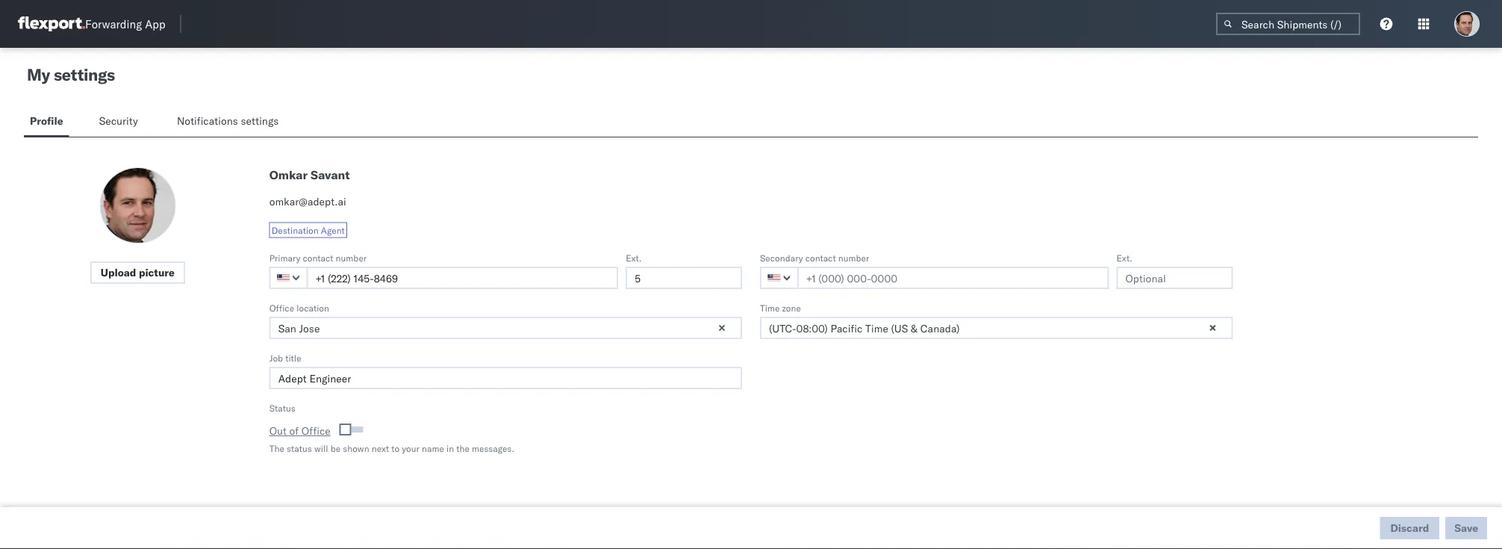Task type: vqa. For each thing, say whether or not it's contained in the screenshot.
Workspace at left
no



Task type: describe. For each thing, give the bounding box(es) containing it.
my
[[27, 64, 50, 85]]

will
[[314, 443, 328, 454]]

forwarding app link
[[18, 16, 166, 31]]

Job title text field
[[269, 367, 742, 389]]

(UTC-08:00) Pacific Time (US & Canada) text field
[[760, 317, 1234, 339]]

app
[[145, 17, 166, 31]]

notifications settings button
[[171, 108, 291, 137]]

settings for my settings
[[54, 64, 115, 85]]

security button
[[93, 108, 147, 137]]

to
[[392, 443, 400, 454]]

status
[[269, 402, 296, 413]]

time zone
[[760, 302, 801, 313]]

+1 (000) 000-0000 telephone field
[[307, 267, 619, 289]]

number for secondary contact number
[[839, 252, 870, 263]]

Search Shipments (/) text field
[[1217, 13, 1361, 35]]

out of office
[[269, 424, 331, 437]]

San Jose text field
[[269, 317, 742, 339]]

the
[[457, 443, 470, 454]]

title
[[285, 352, 301, 363]]

shown
[[343, 443, 369, 454]]

agent
[[321, 224, 345, 236]]

next
[[372, 443, 389, 454]]

secondary contact number
[[760, 252, 870, 263]]

notifications
[[177, 114, 238, 127]]

be
[[331, 443, 341, 454]]

upload picture button
[[90, 261, 185, 284]]

upload picture
[[101, 266, 175, 279]]

the status will be shown next to your name in the messages.
[[269, 443, 515, 454]]

primary contact number
[[269, 252, 367, 263]]

omkar
[[269, 167, 308, 182]]

my settings
[[27, 64, 115, 85]]

Optional telephone field
[[626, 267, 742, 289]]



Task type: locate. For each thing, give the bounding box(es) containing it.
of
[[290, 424, 299, 437]]

status
[[287, 443, 312, 454]]

flexport. image
[[18, 16, 85, 31]]

contact down the destination agent at the top left of page
[[303, 252, 333, 263]]

1 horizontal spatial number
[[839, 252, 870, 263]]

office location
[[269, 302, 329, 313]]

0 horizontal spatial number
[[336, 252, 367, 263]]

settings for notifications settings
[[241, 114, 279, 127]]

United States text field
[[760, 267, 799, 289]]

in
[[447, 443, 454, 454]]

1 horizontal spatial settings
[[241, 114, 279, 127]]

None checkbox
[[343, 427, 364, 432]]

omkar@adept.ai
[[269, 195, 346, 208]]

forwarding app
[[85, 17, 166, 31]]

name
[[422, 443, 444, 454]]

2 number from the left
[[839, 252, 870, 263]]

office up will
[[302, 424, 331, 437]]

settings
[[54, 64, 115, 85], [241, 114, 279, 127]]

number for primary contact number
[[336, 252, 367, 263]]

+1 (000) 000-0000 telephone field
[[798, 267, 1110, 289]]

job title
[[269, 352, 301, 363]]

forwarding
[[85, 17, 142, 31]]

office down united states text box
[[269, 302, 294, 313]]

destination agent
[[272, 224, 345, 236]]

1 horizontal spatial contact
[[806, 252, 836, 263]]

0 horizontal spatial office
[[269, 302, 294, 313]]

contact right secondary
[[806, 252, 836, 263]]

contact for primary
[[303, 252, 333, 263]]

2 ext. from the left
[[1117, 252, 1133, 263]]

1 number from the left
[[336, 252, 367, 263]]

1 vertical spatial office
[[302, 424, 331, 437]]

security
[[99, 114, 138, 127]]

2 contact from the left
[[806, 252, 836, 263]]

settings right my
[[54, 64, 115, 85]]

0 horizontal spatial contact
[[303, 252, 333, 263]]

number
[[336, 252, 367, 263], [839, 252, 870, 263]]

ext. for primary contact number
[[626, 252, 642, 263]]

settings right notifications
[[241, 114, 279, 127]]

1 contact from the left
[[303, 252, 333, 263]]

primary
[[269, 252, 301, 263]]

Optional telephone field
[[1117, 267, 1234, 289]]

omkar savant
[[269, 167, 350, 182]]

savant
[[311, 167, 350, 182]]

0 horizontal spatial ext.
[[626, 252, 642, 263]]

office
[[269, 302, 294, 313], [302, 424, 331, 437]]

ext. up optional telephone field
[[1117, 252, 1133, 263]]

ext. for secondary contact number
[[1117, 252, 1133, 263]]

zone
[[783, 302, 801, 313]]

contact
[[303, 252, 333, 263], [806, 252, 836, 263]]

1 ext. from the left
[[626, 252, 642, 263]]

location
[[297, 302, 329, 313]]

number right secondary
[[839, 252, 870, 263]]

secondary
[[760, 252, 803, 263]]

0 horizontal spatial settings
[[54, 64, 115, 85]]

job
[[269, 352, 283, 363]]

profile button
[[24, 108, 69, 137]]

settings inside button
[[241, 114, 279, 127]]

the
[[269, 443, 285, 454]]

profile
[[30, 114, 63, 127]]

United States text field
[[269, 267, 308, 289]]

ext.
[[626, 252, 642, 263], [1117, 252, 1133, 263]]

upload
[[101, 266, 136, 279]]

notifications settings
[[177, 114, 279, 127]]

number down agent
[[336, 252, 367, 263]]

your
[[402, 443, 420, 454]]

1 vertical spatial settings
[[241, 114, 279, 127]]

contact for secondary
[[806, 252, 836, 263]]

messages.
[[472, 443, 515, 454]]

out
[[269, 424, 287, 437]]

picture
[[139, 266, 175, 279]]

0 vertical spatial settings
[[54, 64, 115, 85]]

1 horizontal spatial ext.
[[1117, 252, 1133, 263]]

ext. up optional phone field in the left of the page
[[626, 252, 642, 263]]

destination
[[272, 224, 319, 236]]

0 vertical spatial office
[[269, 302, 294, 313]]

1 horizontal spatial office
[[302, 424, 331, 437]]

time
[[760, 302, 780, 313]]



